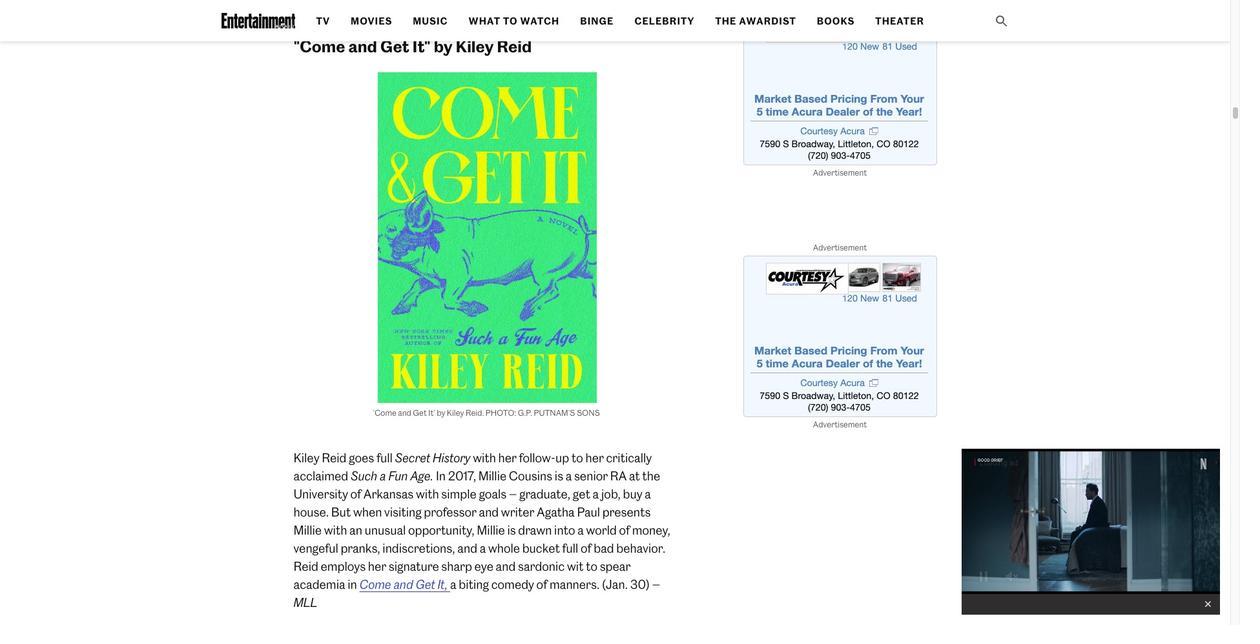 Task type: vqa. For each thing, say whether or not it's contained in the screenshot.
INDISCRETIONS,
yes



Task type: locate. For each thing, give the bounding box(es) containing it.
2 vertical spatial get
[[416, 577, 435, 592]]

to
[[503, 16, 518, 27]]

0 vertical spatial kiley
[[456, 36, 494, 56]]

1 horizontal spatial with
[[416, 487, 439, 502]]

cousins
[[509, 469, 552, 484]]

of down such
[[350, 487, 361, 502]]

kiley
[[456, 36, 494, 56], [447, 408, 464, 418], [294, 451, 319, 465]]

—
[[509, 487, 517, 502], [652, 577, 660, 592]]

a right it,
[[450, 577, 457, 592]]

2 horizontal spatial reid
[[497, 36, 532, 56]]

0 vertical spatial with
[[473, 451, 496, 465]]

reid down the what to watch
[[497, 36, 532, 56]]

when
[[353, 505, 382, 520]]

with down age.
[[416, 487, 439, 502]]

by for it'
[[437, 408, 445, 418]]

reid up acclaimed
[[322, 451, 347, 465]]

0 vertical spatial reid
[[497, 36, 532, 56]]

of down sardonic
[[537, 577, 547, 592]]

1 horizontal spatial to
[[586, 559, 598, 574]]

is
[[555, 469, 563, 484], [507, 523, 516, 538]]

unmute button group
[[998, 567, 1027, 587]]

job,
[[601, 487, 621, 502]]

1 vertical spatial full
[[562, 541, 578, 556]]

wit
[[567, 559, 584, 574]]

full up 'wit' on the left bottom
[[562, 541, 578, 556]]

by right it'
[[437, 408, 445, 418]]

0 horizontal spatial her
[[368, 559, 386, 574]]

millie up whole
[[477, 523, 505, 538]]

a down up
[[566, 469, 572, 484]]

up
[[556, 451, 569, 465]]

her up come
[[368, 559, 386, 574]]

0 horizontal spatial —
[[509, 487, 517, 502]]

celebrity
[[635, 16, 695, 27]]

1 vertical spatial reid
[[322, 451, 347, 465]]

manners.
[[550, 577, 600, 592]]

mll
[[294, 595, 317, 610]]

2 advertisement region from the top
[[743, 256, 937, 417]]

1 vertical spatial get
[[413, 408, 427, 418]]

professor
[[424, 505, 477, 520]]

of
[[350, 487, 361, 502], [619, 523, 630, 538], [581, 541, 592, 556], [537, 577, 547, 592]]

pranks,
[[341, 541, 380, 556]]

to right 'wit' on the left bottom
[[586, 559, 598, 574]]

and
[[349, 36, 377, 56], [398, 408, 411, 418], [479, 505, 499, 520], [458, 541, 477, 556], [496, 559, 516, 574], [394, 577, 413, 592]]

0 horizontal spatial reid
[[294, 559, 318, 574]]

with down the 'but'
[[324, 523, 347, 538]]

a
[[380, 469, 386, 484], [566, 469, 572, 484], [593, 487, 599, 502], [645, 487, 651, 502], [578, 523, 584, 538], [480, 541, 486, 556], [450, 577, 457, 592]]

kiley for reid.
[[447, 408, 464, 418]]

reid down vengeful
[[294, 559, 318, 574]]

"come and get it" by kiley reid
[[294, 36, 532, 56]]

ra
[[610, 469, 627, 484]]

reid
[[497, 36, 532, 56], [322, 451, 347, 465], [294, 559, 318, 574]]

a up eye
[[480, 541, 486, 556]]

2 horizontal spatial with
[[473, 451, 496, 465]]

her up cousins
[[498, 451, 517, 465]]

sardonic
[[518, 559, 565, 574]]

simple
[[441, 487, 477, 502]]

arkansas
[[364, 487, 414, 502]]

with up 2017,
[[473, 451, 496, 465]]

1 horizontal spatial —
[[652, 577, 660, 592]]

get left it'
[[413, 408, 427, 418]]

a right "into"
[[578, 523, 584, 538]]

an
[[350, 523, 362, 538]]

it'
[[428, 408, 435, 418]]

drawn
[[518, 523, 552, 538]]

2017,
[[448, 469, 476, 484]]

1 vertical spatial by
[[437, 408, 445, 418]]

but
[[331, 505, 351, 520]]

0 horizontal spatial is
[[507, 523, 516, 538]]

it"
[[413, 36, 431, 56]]

music link
[[413, 16, 448, 27]]

a right get
[[593, 487, 599, 502]]

her up senior
[[586, 451, 604, 465]]

1 horizontal spatial full
[[562, 541, 578, 556]]

is down up
[[555, 469, 563, 484]]

writer
[[501, 505, 535, 520]]

in
[[348, 577, 357, 592]]

with
[[473, 451, 496, 465], [416, 487, 439, 502], [324, 523, 347, 538]]

1 vertical spatial advertisement region
[[743, 256, 937, 417]]

1 horizontal spatial is
[[555, 469, 563, 484]]

2 vertical spatial reid
[[294, 559, 318, 574]]

0 horizontal spatial to
[[572, 451, 583, 465]]

the awardist
[[715, 16, 796, 27]]

millie
[[479, 469, 507, 484], [294, 523, 322, 538], [477, 523, 505, 538]]

and down goals
[[479, 505, 499, 520]]

and down whole
[[496, 559, 516, 574]]

putnam's
[[534, 408, 575, 418]]

— up writer
[[509, 487, 517, 502]]

is down writer
[[507, 523, 516, 538]]

0 horizontal spatial with
[[324, 523, 347, 538]]

kiley up acclaimed
[[294, 451, 319, 465]]

in 2017, millie cousins is a senior ra at the university of arkansas with simple goals — graduate, get a job, buy a house. but when visiting professor and writer agatha paul presents millie with an unusual opportunity, millie is drawn into a world of money, vengeful pranks, indiscretions, and a whole bucket full of bad behavior. reid employs her signature sharp eye and sardonic wit to spear academia in
[[294, 469, 671, 592]]

get
[[380, 36, 409, 56], [413, 408, 427, 418], [416, 577, 435, 592]]

0 vertical spatial to
[[572, 451, 583, 465]]

get left it,
[[416, 577, 435, 592]]

acclaimed
[[294, 469, 348, 484]]

university
[[294, 487, 348, 502]]

kiley left reid.
[[447, 408, 464, 418]]

come and get it, a biting comedy of manners. (jan. 30) — mll
[[294, 577, 660, 610]]

what to watch link
[[469, 16, 560, 27]]

0 vertical spatial get
[[380, 36, 409, 56]]

1 vertical spatial to
[[586, 559, 598, 574]]

0 vertical spatial advertisement region
[[743, 4, 937, 165]]

0 vertical spatial by
[[434, 36, 452, 56]]

and down signature
[[394, 577, 413, 592]]

home image
[[221, 13, 296, 28]]

advertisement region
[[743, 4, 937, 165], [743, 256, 937, 417]]

movies
[[351, 16, 392, 27]]

full up such a fun age.
[[377, 451, 393, 465]]

to inside in 2017, millie cousins is a senior ra at the university of arkansas with simple goals — graduate, get a job, buy a house. but when visiting professor and writer agatha paul presents millie with an unusual opportunity, millie is drawn into a world of money, vengeful pranks, indiscretions, and a whole bucket full of bad behavior. reid employs her signature sharp eye and sardonic wit to spear academia in
[[586, 559, 598, 574]]

2 vertical spatial with
[[324, 523, 347, 538]]

0 vertical spatial full
[[377, 451, 393, 465]]

1 vertical spatial kiley
[[447, 408, 464, 418]]

behavior.
[[617, 541, 666, 556]]

0 vertical spatial —
[[509, 487, 517, 502]]

full inside in 2017, millie cousins is a senior ra at the university of arkansas with simple goals — graduate, get a job, buy a house. but when visiting professor and writer agatha paul presents millie with an unusual opportunity, millie is drawn into a world of money, vengeful pranks, indiscretions, and a whole bucket full of bad behavior. reid employs her signature sharp eye and sardonic wit to spear academia in
[[562, 541, 578, 556]]

reid inside in 2017, millie cousins is a senior ra at the university of arkansas with simple goals — graduate, get a job, buy a house. but when visiting professor and writer agatha paul presents millie with an unusual opportunity, millie is drawn into a world of money, vengeful pranks, indiscretions, and a whole bucket full of bad behavior. reid employs her signature sharp eye and sardonic wit to spear academia in
[[294, 559, 318, 574]]

get left it"
[[380, 36, 409, 56]]

with her follow-up to her critically acclaimed
[[294, 451, 652, 484]]

g.p.
[[518, 408, 532, 418]]

full
[[377, 451, 393, 465], [562, 541, 578, 556]]

by for it"
[[434, 36, 452, 56]]

it,
[[438, 577, 448, 592]]

world
[[586, 523, 617, 538]]

1 vertical spatial is
[[507, 523, 516, 538]]

1 vertical spatial —
[[652, 577, 660, 592]]

goes
[[349, 451, 374, 465]]

fun
[[388, 469, 408, 484]]

books link
[[817, 16, 855, 27]]

to right up
[[572, 451, 583, 465]]

get inside come and get it, a biting comedy of manners. (jan. 30) — mll
[[416, 577, 435, 592]]

her
[[498, 451, 517, 465], [586, 451, 604, 465], [368, 559, 386, 574]]

— right 30)
[[652, 577, 660, 592]]

tv link
[[316, 16, 330, 27]]

celebrity link
[[635, 16, 695, 27]]

kiley down what
[[456, 36, 494, 56]]

of down presents
[[619, 523, 630, 538]]

by right it"
[[434, 36, 452, 56]]

kiley reid goes full secret history
[[294, 451, 473, 465]]

kiley for reid
[[456, 36, 494, 56]]

to
[[572, 451, 583, 465], [586, 559, 598, 574]]

what
[[469, 16, 501, 27]]

a right buy
[[645, 487, 651, 502]]



Task type: describe. For each thing, give the bounding box(es) containing it.
such
[[351, 469, 377, 484]]

sons
[[577, 408, 600, 418]]

come
[[359, 577, 391, 592]]

opportunity,
[[408, 523, 475, 538]]

get for it"
[[380, 36, 409, 56]]

secret
[[395, 451, 430, 465]]

the
[[715, 16, 737, 27]]

senior
[[574, 469, 608, 484]]

money,
[[632, 523, 671, 538]]

goals
[[479, 487, 507, 502]]

get for it,
[[416, 577, 435, 592]]

1 advertisement region from the top
[[743, 4, 937, 165]]

g.p. putnam's sons
[[518, 408, 602, 418]]

with inside with her follow-up to her critically acclaimed
[[473, 451, 496, 465]]

critically
[[606, 451, 652, 465]]

2 horizontal spatial her
[[586, 451, 604, 465]]

of inside come and get it, a biting comedy of manners. (jan. 30) — mll
[[537, 577, 547, 592]]

and inside come and get it, a biting comedy of manners. (jan. 30) — mll
[[394, 577, 413, 592]]

follow-
[[519, 451, 556, 465]]

books
[[817, 16, 855, 27]]

signature
[[389, 559, 439, 574]]

movies link
[[351, 16, 392, 27]]

and up 'sharp' at the bottom left
[[458, 541, 477, 556]]

1 horizontal spatial reid
[[322, 451, 347, 465]]

to inside with her follow-up to her critically acclaimed
[[572, 451, 583, 465]]

binge
[[580, 16, 614, 27]]

paul
[[577, 505, 600, 520]]

whole
[[488, 541, 520, 556]]

theater link
[[876, 16, 925, 27]]

millie down house.
[[294, 523, 322, 538]]

2 vertical spatial kiley
[[294, 451, 319, 465]]

buy
[[623, 487, 643, 502]]

vengeful
[[294, 541, 338, 556]]

employs
[[321, 559, 366, 574]]

0 horizontal spatial full
[[377, 451, 393, 465]]

theater
[[876, 16, 925, 27]]

in
[[436, 469, 446, 484]]

age.
[[410, 469, 433, 484]]

agatha
[[537, 505, 575, 520]]

house.
[[294, 505, 329, 520]]

biting
[[459, 577, 489, 592]]

tv
[[316, 16, 330, 27]]

'come
[[373, 408, 397, 418]]

get for it'
[[413, 408, 427, 418]]

sharp
[[441, 559, 472, 574]]

— inside come and get it, a biting comedy of manners. (jan. 30) — mll
[[652, 577, 660, 592]]

the
[[642, 469, 660, 484]]

come and get it, link
[[359, 577, 450, 592]]

a inside come and get it, a biting comedy of manners. (jan. 30) — mll
[[450, 577, 457, 592]]

0 vertical spatial is
[[555, 469, 563, 484]]

history
[[433, 451, 470, 465]]

1 horizontal spatial her
[[498, 451, 517, 465]]

and right 'come
[[398, 408, 411, 418]]

her inside in 2017, millie cousins is a senior ra at the university of arkansas with simple goals — graduate, get a job, buy a house. but when visiting professor and writer agatha paul presents millie with an unusual opportunity, millie is drawn into a world of money, vengeful pranks, indiscretions, and a whole bucket full of bad behavior. reid employs her signature sharp eye and sardonic wit to spear academia in
[[368, 559, 386, 574]]

search image
[[994, 14, 1009, 29]]

watch
[[520, 16, 560, 27]]

into
[[554, 523, 575, 538]]

of left bad at the left of page
[[581, 541, 592, 556]]

academia
[[294, 577, 345, 592]]

what to watch
[[469, 16, 560, 27]]

bad
[[594, 541, 614, 556]]

'come and get it' by kiley reid.
[[373, 408, 484, 418]]

1 vertical spatial with
[[416, 487, 439, 502]]

bucket
[[522, 541, 560, 556]]

eye
[[474, 559, 494, 574]]

a left fun
[[380, 469, 386, 484]]

comedy
[[491, 577, 534, 592]]

spear
[[600, 559, 631, 574]]

(jan.
[[602, 577, 628, 592]]

millie up goals
[[479, 469, 507, 484]]

presents
[[603, 505, 651, 520]]

binge link
[[580, 16, 614, 27]]

music
[[413, 16, 448, 27]]

'come and get it' by kiley reid image
[[332, 72, 642, 403]]

unusual
[[365, 523, 406, 538]]

get
[[573, 487, 590, 502]]

the awardist link
[[715, 16, 796, 27]]

reid.
[[466, 408, 484, 418]]

graduate,
[[519, 487, 571, 502]]

"come
[[294, 36, 345, 56]]

at
[[629, 469, 640, 484]]

and down movies "link"
[[349, 36, 377, 56]]

indiscretions,
[[383, 541, 455, 556]]

30)
[[630, 577, 650, 592]]

— inside in 2017, millie cousins is a senior ra at the university of arkansas with simple goals — graduate, get a job, buy a house. but when visiting professor and writer agatha paul presents millie with an unusual opportunity, millie is drawn into a world of money, vengeful pranks, indiscretions, and a whole bucket full of bad behavior. reid employs her signature sharp eye and sardonic wit to spear academia in
[[509, 487, 517, 502]]

visiting
[[384, 505, 422, 520]]

awardist
[[739, 16, 796, 27]]



